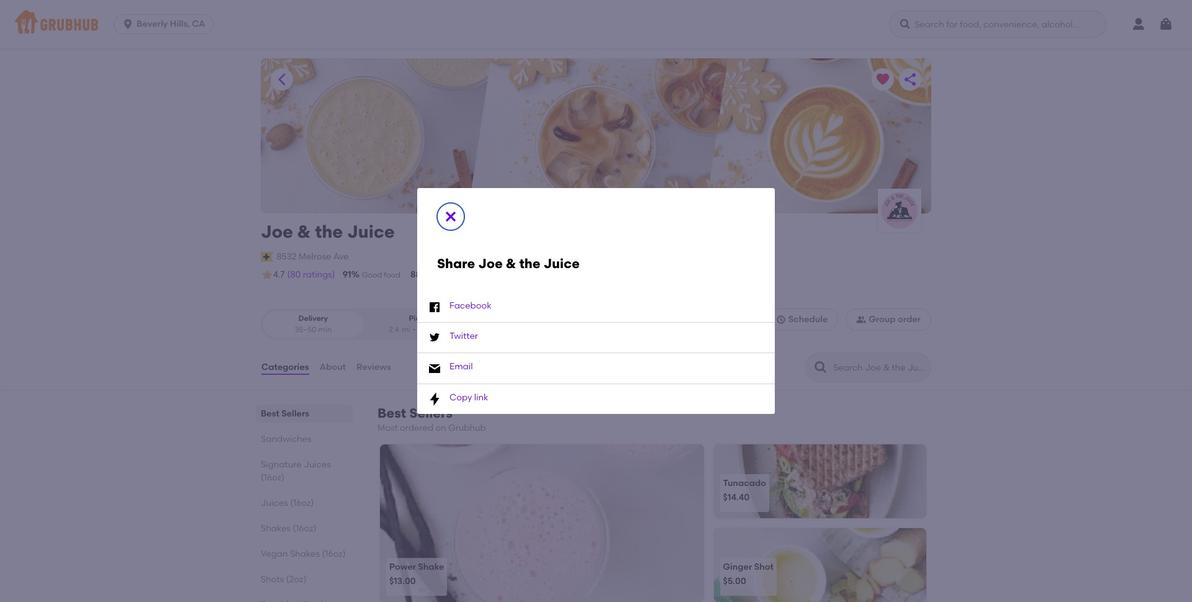 Task type: vqa. For each thing, say whether or not it's contained in the screenshot.
Second corresponding to topping
no



Task type: locate. For each thing, give the bounding box(es) containing it.
juices right signature
[[304, 460, 331, 470]]

(80 ratings)
[[287, 270, 335, 280]]

correct order
[[521, 271, 570, 280]]

option group
[[261, 309, 474, 340]]

svg image for beverly hills, ca
[[122, 18, 134, 30]]

tunacado $14.40
[[724, 478, 767, 503]]

1 vertical spatial juice
[[544, 256, 580, 271]]

0 horizontal spatial min
[[318, 325, 332, 334]]

1 horizontal spatial sellers
[[410, 406, 453, 421]]

order
[[550, 271, 570, 280], [898, 314, 921, 325]]

best up most
[[378, 406, 406, 421]]

sellers inside 'best sellers most ordered on grubhub'
[[410, 406, 453, 421]]

svg image up share icon
[[899, 18, 912, 30]]

delivery
[[299, 315, 328, 323]]

0 horizontal spatial joe
[[261, 221, 293, 242]]

sellers up on
[[410, 406, 453, 421]]

35–50
[[295, 325, 317, 334]]

on time delivery
[[432, 271, 490, 280]]

order for correct order
[[550, 271, 570, 280]]

1 vertical spatial shakes
[[290, 549, 320, 560]]

(16oz) down signature
[[261, 473, 285, 483]]

tunacado
[[724, 478, 767, 489]]

search icon image
[[814, 360, 829, 375]]

order right correct
[[550, 271, 570, 280]]

shakes
[[261, 524, 291, 534], [290, 549, 320, 560]]

best up sandwiches
[[261, 409, 280, 419]]

1 vertical spatial juices
[[261, 498, 288, 509]]

ratings)
[[303, 270, 335, 280]]

1 vertical spatial the
[[520, 256, 541, 271]]

categories button
[[261, 345, 310, 390]]

1 horizontal spatial juices
[[304, 460, 331, 470]]

twitter
[[450, 331, 478, 342]]

joe up 8532
[[261, 221, 293, 242]]

best inside 'best sellers most ordered on grubhub'
[[378, 406, 406, 421]]

group
[[869, 314, 896, 325]]

juices up the shakes (16oz)
[[261, 498, 288, 509]]

the right 87
[[520, 256, 541, 271]]

order right the group
[[898, 314, 921, 325]]

option group containing delivery 35–50 min
[[261, 309, 474, 340]]

juice right 87
[[544, 256, 580, 271]]

(16oz)
[[261, 473, 285, 483], [290, 498, 314, 509], [293, 524, 317, 534], [322, 549, 346, 560]]

svg image up 10–20
[[427, 300, 442, 315]]

juice
[[347, 221, 395, 242], [544, 256, 580, 271]]

91
[[343, 270, 351, 280]]

1 horizontal spatial the
[[520, 256, 541, 271]]

0 vertical spatial juices
[[304, 460, 331, 470]]

0 horizontal spatial the
[[315, 221, 343, 242]]

svg image
[[1159, 17, 1174, 32], [122, 18, 134, 30], [444, 209, 458, 224], [776, 315, 786, 325], [427, 331, 442, 346]]

food
[[384, 271, 401, 280]]

0 vertical spatial &
[[297, 221, 311, 242]]

saved restaurant image
[[876, 72, 891, 87]]

0 horizontal spatial &
[[297, 221, 311, 242]]

joe & the juice logo image
[[878, 189, 922, 232]]

1 horizontal spatial min
[[441, 325, 454, 334]]

juices (16oz)
[[261, 498, 314, 509]]

svg image inside "main navigation" navigation
[[899, 18, 912, 30]]

1 vertical spatial joe
[[479, 256, 503, 271]]

svg image inside beverly hills, ca button
[[122, 18, 134, 30]]

sellers
[[410, 406, 453, 421], [282, 409, 309, 419]]

share
[[437, 256, 475, 271]]

1 horizontal spatial best
[[378, 406, 406, 421]]

shots (2oz)
[[261, 575, 307, 585]]

1 horizontal spatial order
[[898, 314, 921, 325]]

power shake $13.00
[[390, 562, 444, 587]]

good food
[[362, 271, 401, 280]]

juice up ave in the top of the page
[[347, 221, 395, 242]]

mi
[[402, 325, 411, 334]]

Search Joe & the Juice search field
[[832, 362, 928, 374]]

svg image
[[899, 18, 912, 30], [427, 300, 442, 315], [427, 361, 442, 376], [427, 392, 442, 407]]

ordered
[[400, 423, 434, 434]]

2 min from the left
[[441, 325, 454, 334]]

0 horizontal spatial juices
[[261, 498, 288, 509]]

1 horizontal spatial juice
[[544, 256, 580, 271]]

1 horizontal spatial &
[[506, 256, 516, 271]]

0 vertical spatial juice
[[347, 221, 395, 242]]

pickup
[[409, 315, 434, 323]]

about
[[320, 362, 346, 373]]

joe right share
[[479, 256, 503, 271]]

categories
[[262, 362, 309, 373]]

min down "delivery" on the left bottom of the page
[[318, 325, 332, 334]]

beverly
[[137, 19, 168, 29]]

$5.00
[[724, 577, 747, 587]]

signature
[[261, 460, 302, 470]]

juices inside signature juices (16oz)
[[304, 460, 331, 470]]

vegan shakes (16oz)
[[261, 549, 346, 560]]

(16oz) up the shakes (16oz)
[[290, 498, 314, 509]]

best
[[378, 406, 406, 421], [261, 409, 280, 419]]

0 vertical spatial joe
[[261, 221, 293, 242]]

people icon image
[[857, 315, 867, 325]]

svg image left the copy at bottom
[[427, 392, 442, 407]]

copy link
[[450, 392, 489, 403]]

order for group order
[[898, 314, 921, 325]]

sellers up sandwiches
[[282, 409, 309, 419]]

min
[[318, 325, 332, 334], [441, 325, 454, 334]]

shakes up (2oz) on the bottom of page
[[290, 549, 320, 560]]

about button
[[319, 345, 347, 390]]

pickup 2.4 mi • 10–20 min
[[389, 315, 454, 334]]

0 horizontal spatial sellers
[[282, 409, 309, 419]]

subscription pass image
[[261, 252, 273, 262]]

ginger shot $5.00
[[724, 562, 774, 587]]

juices
[[304, 460, 331, 470], [261, 498, 288, 509]]

1 vertical spatial &
[[506, 256, 516, 271]]

beverly hills, ca button
[[114, 14, 218, 34]]

svg image inside schedule "button"
[[776, 315, 786, 325]]

& left correct
[[506, 256, 516, 271]]

(2oz)
[[286, 575, 307, 585]]

the up ave in the top of the page
[[315, 221, 343, 242]]

4.7
[[273, 270, 285, 280]]

min inside delivery 35–50 min
[[318, 325, 332, 334]]

svg image for copy link
[[427, 392, 442, 407]]

the
[[315, 221, 343, 242], [520, 256, 541, 271]]

&
[[297, 221, 311, 242], [506, 256, 516, 271]]

0 vertical spatial order
[[550, 271, 570, 280]]

sellers for best sellers most ordered on grubhub
[[410, 406, 453, 421]]

0 horizontal spatial best
[[261, 409, 280, 419]]

min right 10–20
[[441, 325, 454, 334]]

joe
[[261, 221, 293, 242], [479, 256, 503, 271]]

& up 8532 melrose ave
[[297, 221, 311, 242]]

link
[[475, 392, 489, 403]]

order inside button
[[898, 314, 921, 325]]

1 vertical spatial order
[[898, 314, 921, 325]]

schedule button
[[766, 309, 839, 331]]

shakes up vegan
[[261, 524, 291, 534]]

0 horizontal spatial order
[[550, 271, 570, 280]]

svg image for schedule
[[776, 315, 786, 325]]

svg image left email
[[427, 361, 442, 376]]

good
[[362, 271, 382, 280]]

on
[[436, 423, 447, 434]]

sandwiches
[[261, 434, 312, 445]]

1 min from the left
[[318, 325, 332, 334]]

1 horizontal spatial joe
[[479, 256, 503, 271]]



Task type: describe. For each thing, give the bounding box(es) containing it.
(16oz) up "vegan shakes (16oz)"
[[293, 524, 317, 534]]

saved restaurant button
[[872, 68, 895, 91]]

10–20
[[419, 325, 439, 334]]

main navigation navigation
[[0, 0, 1193, 48]]

shots
[[261, 575, 284, 585]]

most
[[378, 423, 398, 434]]

best sellers
[[261, 409, 309, 419]]

melrose
[[299, 251, 332, 262]]

beverly hills, ca
[[137, 19, 205, 29]]

8532
[[277, 251, 297, 262]]

(16oz) right vegan
[[322, 549, 346, 560]]

caret left icon image
[[275, 72, 290, 87]]

delivery 35–50 min
[[295, 315, 332, 334]]

$14.40
[[724, 493, 750, 503]]

share joe & the juice
[[437, 256, 580, 271]]

best for best sellers
[[261, 409, 280, 419]]

shakes (16oz)
[[261, 524, 317, 534]]

vegan
[[261, 549, 288, 560]]

ginger
[[724, 562, 753, 573]]

grubhub
[[449, 423, 486, 434]]

share icon image
[[903, 72, 918, 87]]

sellers for best sellers
[[282, 409, 309, 419]]

88
[[411, 270, 421, 280]]

on
[[432, 271, 443, 280]]

email
[[450, 362, 473, 372]]

87
[[500, 270, 510, 280]]

signature juices (16oz)
[[261, 460, 331, 483]]

joe & the juice
[[261, 221, 395, 242]]

•
[[413, 325, 416, 334]]

ave
[[334, 251, 349, 262]]

0 horizontal spatial juice
[[347, 221, 395, 242]]

0 vertical spatial shakes
[[261, 524, 291, 534]]

0 vertical spatial the
[[315, 221, 343, 242]]

copy
[[450, 392, 472, 403]]

$13.00
[[390, 577, 416, 587]]

group order
[[869, 314, 921, 325]]

delivery
[[462, 271, 490, 280]]

best sellers most ordered on grubhub
[[378, 406, 486, 434]]

hills,
[[170, 19, 190, 29]]

ca
[[192, 19, 205, 29]]

correct
[[521, 271, 549, 280]]

schedule
[[789, 314, 828, 325]]

shake
[[418, 562, 444, 573]]

facebook
[[450, 301, 492, 311]]

power
[[390, 562, 416, 573]]

time
[[444, 271, 461, 280]]

svg image for twitter
[[427, 331, 442, 346]]

star icon image
[[261, 269, 273, 282]]

min inside pickup 2.4 mi • 10–20 min
[[441, 325, 454, 334]]

8532 melrose ave
[[277, 251, 349, 262]]

8532 melrose ave button
[[276, 250, 350, 264]]

svg image for facebook
[[427, 300, 442, 315]]

group order button
[[846, 309, 932, 331]]

(16oz) inside signature juices (16oz)
[[261, 473, 285, 483]]

best for best sellers most ordered on grubhub
[[378, 406, 406, 421]]

svg image for email
[[427, 361, 442, 376]]

reviews button
[[356, 345, 392, 390]]

2.4
[[389, 325, 399, 334]]

(80
[[287, 270, 301, 280]]

shot
[[755, 562, 774, 573]]

reviews
[[357, 362, 391, 373]]



